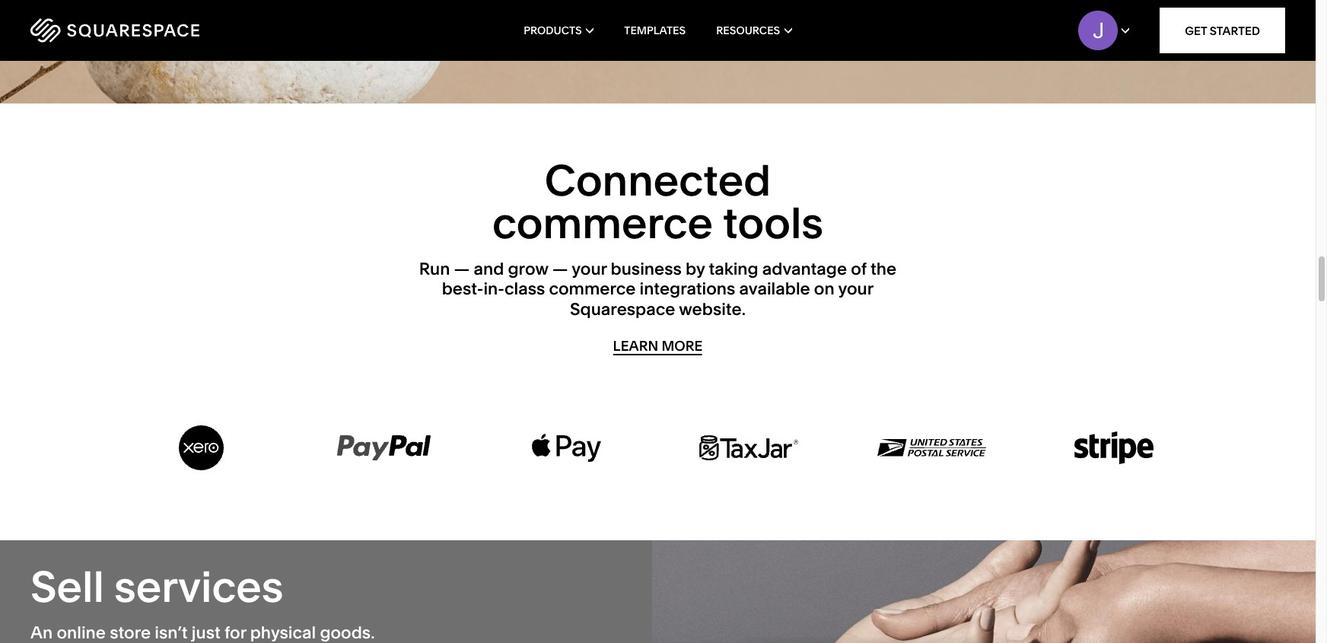 Task type: locate. For each thing, give the bounding box(es) containing it.
1 vertical spatial commerce
[[549, 279, 636, 299]]

available
[[739, 279, 810, 299]]

and left grow
[[474, 259, 504, 279]]

products button
[[524, 0, 594, 61]]

—
[[454, 259, 470, 279], [552, 259, 568, 279]]

advantage
[[762, 259, 847, 279]]

orders
[[882, 9, 925, 26]]

squarespace
[[570, 299, 675, 319]]

started
[[1210, 23, 1260, 38]]

grow
[[508, 259, 548, 279]]

commerce inside run — and grow — your business by taking advantage of the best-in-class commerce integrations available on your squarespace website.
[[549, 279, 636, 299]]

0 horizontal spatial —
[[454, 259, 470, 279]]

learn more link
[[613, 337, 703, 355]]

your up squarespace
[[572, 259, 607, 279]]

connected
[[545, 154, 771, 206]]

with
[[1009, 9, 1036, 26]]

1 — from the left
[[454, 259, 470, 279]]

to
[[168, 642, 184, 643]]

your inside an online store isn't just for physical goods. create a website to sell your services.
[[219, 642, 254, 643]]

services.
[[258, 642, 329, 643]]

1 horizontal spatial and
[[928, 9, 953, 26]]

integrations
[[640, 279, 736, 299]]

of
[[851, 259, 867, 279]]

physical
[[250, 622, 316, 643]]

apple pay image
[[532, 434, 601, 462]]

commerce up the business
[[492, 197, 713, 249]]

sell services
[[30, 561, 284, 612]]

— right grow
[[552, 259, 568, 279]]

customers.
[[718, 25, 791, 43]]

run
[[419, 259, 450, 279]]

commerce right grow
[[549, 279, 636, 299]]

squarespace logo image
[[30, 18, 199, 43]]

best-
[[442, 279, 484, 299]]

04.
[[694, 9, 714, 26]]

online
[[57, 622, 106, 643]]

on
[[814, 279, 835, 299]]

your right sell
[[219, 642, 254, 643]]

isn't
[[155, 622, 188, 643]]

your right on
[[838, 279, 874, 299]]

connected commerce tools
[[492, 154, 824, 249]]

skin care image
[[652, 540, 1316, 643]]

effortlessly
[[718, 9, 790, 26]]

and
[[928, 9, 953, 26], [474, 259, 504, 279]]

your
[[850, 9, 878, 26], [1039, 9, 1068, 26], [572, 259, 607, 279], [838, 279, 874, 299], [219, 642, 254, 643]]

0 vertical spatial and
[[928, 9, 953, 26]]

taking
[[709, 259, 759, 279]]

sample appointments page image
[[728, 637, 1240, 643]]

create
[[30, 642, 84, 643]]

1 horizontal spatial —
[[552, 259, 568, 279]]

1 vertical spatial and
[[474, 259, 504, 279]]

learn
[[613, 337, 659, 355]]

get started link
[[1160, 8, 1286, 53]]

usps image
[[878, 439, 986, 457]]

and right orders
[[928, 9, 953, 26]]

paypal image
[[337, 435, 431, 460]]

commerce
[[492, 197, 713, 249], [549, 279, 636, 299]]

0 horizontal spatial and
[[474, 259, 504, 279]]

— right run
[[454, 259, 470, 279]]

0 vertical spatial commerce
[[492, 197, 713, 249]]

just
[[192, 622, 221, 643]]



Task type: vqa. For each thing, say whether or not it's contained in the screenshot.
-
no



Task type: describe. For each thing, give the bounding box(es) containing it.
sell
[[188, 642, 215, 643]]

2 — from the left
[[552, 259, 568, 279]]

class
[[505, 279, 545, 299]]

sell
[[30, 561, 104, 612]]

for
[[224, 622, 246, 643]]

business
[[611, 259, 682, 279]]

goods.
[[320, 622, 375, 643]]

and inside run — and grow — your business by taking advantage of the best-in-class commerce integrations available on your squarespace website.
[[474, 259, 504, 279]]

tools
[[723, 197, 824, 249]]

taxjar image
[[700, 435, 799, 461]]

get
[[1185, 23, 1207, 38]]

the
[[871, 259, 897, 279]]

services
[[114, 561, 284, 612]]

by
[[686, 259, 705, 279]]

and inside 04. effortlessly manage your orders and engage with your customers.
[[928, 9, 953, 26]]

an
[[30, 622, 53, 643]]

engage
[[956, 9, 1006, 26]]

an online store isn't just for physical goods. create a website to sell your services.
[[30, 622, 375, 643]]

templates
[[624, 24, 686, 37]]

resources
[[716, 24, 780, 37]]

your left orders
[[850, 9, 878, 26]]

in-
[[484, 279, 505, 299]]

04. effortlessly manage your orders and engage with your customers.
[[694, 9, 1068, 43]]

a
[[88, 642, 98, 643]]

commerce inside connected commerce tools
[[492, 197, 713, 249]]

run — and grow — your business by taking advantage of the best-in-class commerce integrations available on your squarespace website.
[[419, 259, 897, 319]]

stripe image
[[1075, 431, 1154, 464]]

website
[[101, 642, 164, 643]]

products
[[524, 24, 582, 37]]

xero image
[[179, 426, 224, 470]]

get started
[[1185, 23, 1260, 38]]

squarespace logo link
[[30, 18, 281, 43]]

website.
[[679, 299, 746, 319]]

more
[[662, 337, 703, 355]]

store
[[110, 622, 151, 643]]

resources button
[[716, 0, 792, 61]]

manage
[[793, 9, 847, 26]]

learn more
[[613, 337, 703, 355]]

templates link
[[624, 0, 686, 61]]

your right with
[[1039, 9, 1068, 26]]



